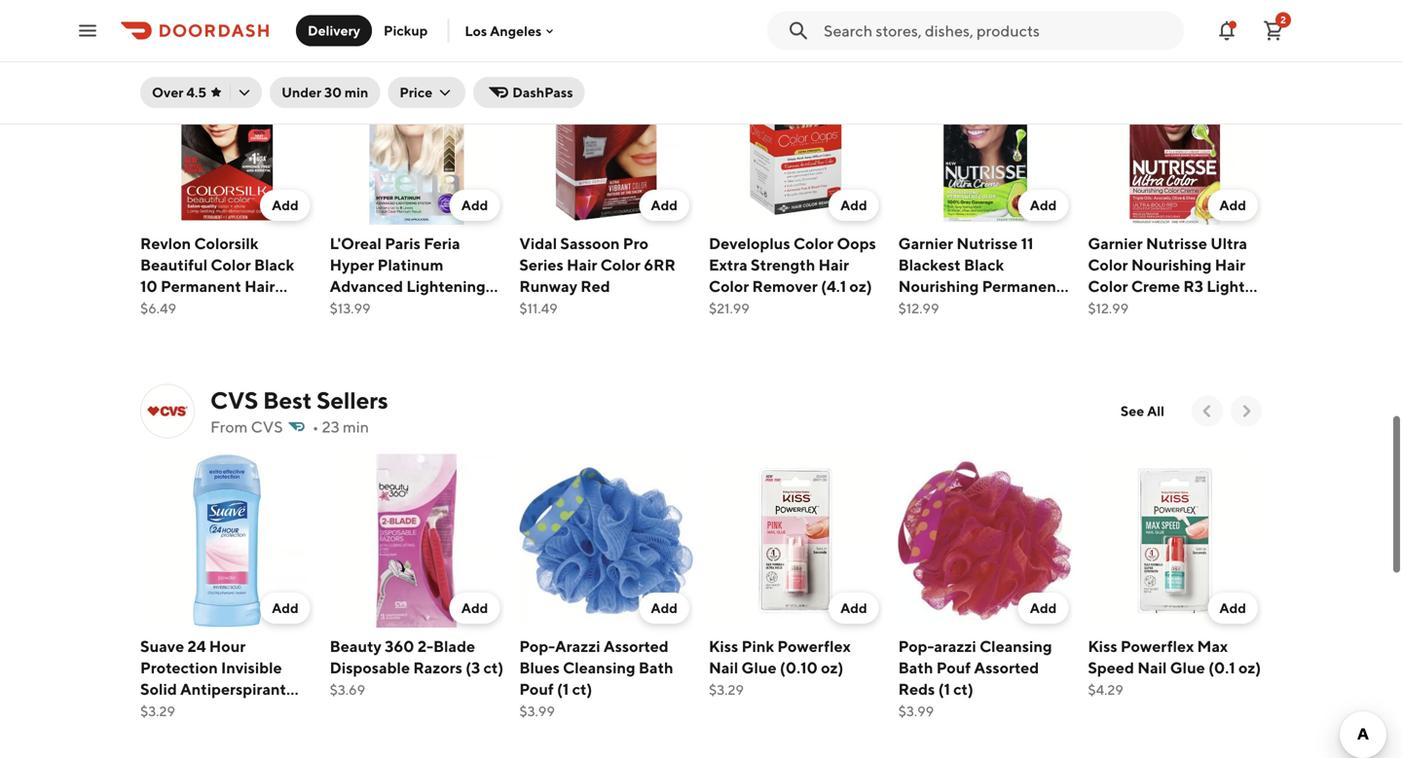Task type: locate. For each thing, give the bounding box(es) containing it.
hair down colorsilk
[[245, 277, 275, 296]]

1 garnier from the left
[[898, 234, 953, 253]]

pop- up blues
[[519, 637, 555, 656]]

1 horizontal spatial permanent
[[386, 298, 466, 317]]

garnier inside garnier nutrisse ultra color nourishing hair color creme r3 light intense auburn
[[1088, 234, 1143, 253]]

hair down blackest
[[898, 298, 929, 317]]

2 from from the top
[[210, 418, 248, 436]]

(1 right reds
[[938, 680, 950, 699]]

pop- up reds
[[898, 637, 934, 656]]

0 horizontal spatial ct)
[[483, 659, 504, 677]]

0 vertical spatial from
[[210, 14, 248, 33]]

1 horizontal spatial $12.99
[[1088, 300, 1129, 316]]

2 black from the left
[[964, 256, 1004, 274]]

Store search: begin typing to search for stores available on DoorDash text field
[[824, 20, 1172, 41]]

protection
[[140, 659, 218, 677]]

oz) down deodorant
[[140, 723, 163, 741]]

oops
[[837, 234, 876, 253]]

$12.99 for creme
[[1088, 300, 1129, 316]]

(0.10
[[780, 659, 818, 677]]

permanent inside revlon colorsilk beautiful color black 10 permanent hair color
[[161, 277, 241, 296]]

0 horizontal spatial nutrisse
[[956, 234, 1018, 253]]

(1 down blues
[[557, 680, 569, 699]]

glue
[[741, 659, 777, 677], [1170, 659, 1205, 677]]

black inside garnier nutrisse 11 blackest black nourishing permanent hair color
[[964, 256, 1004, 274]]

1 horizontal spatial black
[[964, 256, 1004, 274]]

1 horizontal spatial nail
[[1137, 659, 1167, 677]]

0 horizontal spatial nourishing
[[898, 277, 979, 296]]

1 vertical spatial pouf
[[519, 680, 554, 699]]

permanent down 11
[[982, 277, 1063, 296]]

1 from from the top
[[210, 14, 248, 33]]

kiss for kiss powerflex max speed nail glue (0.1 oz)
[[1088, 637, 1117, 656]]

under
[[281, 84, 321, 100]]

hair down 'sassoon'
[[567, 256, 597, 274]]

1 vertical spatial next button of carousel image
[[1237, 401, 1256, 421]]

2 powerflex from the left
[[1121, 637, 1194, 656]]

1 powerflex from the left
[[777, 637, 851, 656]]

1 next button of carousel image from the top
[[1237, 0, 1256, 18]]

add button
[[260, 190, 310, 221], [260, 190, 310, 221], [450, 190, 500, 221], [450, 190, 500, 221], [639, 190, 689, 221], [639, 190, 689, 221], [829, 190, 879, 221], [829, 190, 879, 221], [1018, 190, 1068, 221], [1018, 190, 1068, 221], [1208, 190, 1258, 221], [1208, 190, 1258, 221], [260, 593, 310, 624], [260, 593, 310, 624], [450, 593, 500, 624], [450, 593, 500, 624], [639, 593, 689, 624], [639, 593, 689, 624], [829, 593, 879, 624], [829, 593, 879, 624], [1018, 593, 1068, 624], [1018, 593, 1068, 624], [1208, 593, 1258, 624], [1208, 593, 1258, 624]]

1 horizontal spatial glue
[[1170, 659, 1205, 677]]

2 nail from the left
[[1137, 659, 1167, 677]]

assorted right the arazzi
[[604, 637, 669, 656]]

solid
[[140, 680, 177, 699]]

blues
[[519, 659, 560, 677]]

0 vertical spatial pouf
[[936, 659, 971, 677]]

hour
[[209, 637, 246, 656]]

nourishing inside garnier nutrisse 11 blackest black nourishing permanent hair color
[[898, 277, 979, 296]]

add for developlus color oops extra strength hair color remover (4.1 oz)
[[840, 197, 867, 213]]

$12.99 down blackest
[[898, 300, 939, 316]]

powerflex up 'speed'
[[1121, 637, 1194, 656]]

1 $12.99 from the left
[[898, 300, 939, 316]]

min right 30 in the top of the page
[[345, 84, 368, 100]]

garnier up creme
[[1088, 234, 1143, 253]]

l'oreal paris feria hyper platinum advanced lightening system permanent hair color
[[330, 234, 500, 338]]

$13.99
[[330, 300, 371, 316]]

1 horizontal spatial assorted
[[974, 659, 1039, 677]]

garnier inside garnier nutrisse 11 blackest black nourishing permanent hair color
[[898, 234, 953, 253]]

hair up (4.1
[[818, 256, 849, 274]]

1 vertical spatial $3.29
[[140, 703, 175, 720]]

1 horizontal spatial kiss
[[1088, 637, 1117, 656]]

hair
[[567, 256, 597, 274], [818, 256, 849, 274], [1215, 256, 1245, 274], [245, 277, 275, 296], [469, 298, 500, 317], [898, 298, 929, 317]]

min for • 23 min
[[343, 418, 369, 436]]

platinum
[[377, 256, 443, 274]]

beauty 360 2-blade disposable razors (3 ct) image
[[330, 454, 504, 628]]

1 horizontal spatial ct)
[[572, 680, 592, 699]]

powerflex
[[777, 637, 851, 656], [1121, 637, 1194, 656]]

hair inside vidal sassoon pro series hair color 6rr runway red $11.49
[[567, 256, 597, 274]]

$3.29 down solid
[[140, 703, 175, 720]]

(1 inside pop-arazzi assorted blues cleansing bath pouf (1 ct) $3.99
[[557, 680, 569, 699]]

2 vertical spatial min
[[343, 418, 369, 436]]

kiss powerflex max speed nail glue (0.1 oz) $4.29
[[1088, 637, 1261, 698]]

2 nutrisse from the left
[[1146, 234, 1207, 253]]

1 horizontal spatial $3.29
[[709, 682, 744, 698]]

cvs down 'best'
[[251, 418, 283, 436]]

pop-arazzi assorted blues cleansing bath pouf (1 ct) $3.99
[[519, 637, 673, 720]]

add for garnier nutrisse ultra color nourishing hair color creme r3 light intense auburn
[[1219, 197, 1246, 213]]

developlus color oops extra strength hair color remover (4.1 oz) $21.99
[[709, 234, 876, 316]]

razors
[[413, 659, 462, 677]]

permanent down "beautiful"
[[161, 277, 241, 296]]

oz) right (0.1
[[1238, 659, 1261, 677]]

color inside vidal sassoon pro series hair color 6rr runway red $11.49
[[600, 256, 641, 274]]

nutrisse inside garnier nutrisse ultra color nourishing hair color creme r3 light intense auburn
[[1146, 234, 1207, 253]]

cleansing down the arazzi
[[563, 659, 635, 677]]

0 horizontal spatial nail
[[709, 659, 738, 677]]

cvs best sellers
[[210, 386, 388, 414]]

1 horizontal spatial $3.99
[[898, 703, 934, 720]]

next button of carousel image
[[1237, 0, 1256, 18], [1237, 401, 1256, 421]]

black right blackest
[[964, 256, 1004, 274]]

2 kiss from the left
[[1088, 637, 1117, 656]]

advanced
[[330, 277, 403, 296]]

0 horizontal spatial garnier
[[898, 234, 953, 253]]

r3
[[1183, 277, 1203, 296]]

2 garnier from the left
[[1088, 234, 1143, 253]]

ct) inside pop-arazzi cleansing bath pouf assorted reds (1 ct) $3.99
[[953, 680, 974, 699]]

glue down pink
[[741, 659, 777, 677]]

hair down 'ultra'
[[1215, 256, 1245, 274]]

0 horizontal spatial $12.99
[[898, 300, 939, 316]]

add for garnier nutrisse 11 blackest black nourishing permanent hair color
[[1030, 197, 1057, 213]]

system
[[330, 298, 382, 317]]

0 horizontal spatial bath
[[639, 659, 673, 677]]

• left 23
[[312, 418, 319, 436]]

0 horizontal spatial black
[[254, 256, 294, 274]]

1 nutrisse from the left
[[956, 234, 1018, 253]]

add for vidal sassoon pro series hair color 6rr runway red
[[651, 197, 678, 213]]

from for from walgreens
[[210, 14, 248, 33]]

oz) right (0.10
[[821, 659, 844, 677]]

nourishing
[[1131, 256, 1212, 274], [898, 277, 979, 296]]

from
[[210, 14, 248, 33], [210, 418, 248, 436]]

cleansing
[[980, 637, 1052, 656], [563, 659, 635, 677]]

ct) for blues
[[572, 680, 592, 699]]

pouf inside pop-arazzi assorted blues cleansing bath pouf (1 ct) $3.99
[[519, 680, 554, 699]]

oz) right (4.1
[[849, 277, 872, 296]]

nail right 'speed'
[[1137, 659, 1167, 677]]

ct) right (3
[[483, 659, 504, 677]]

1 vertical spatial •
[[312, 418, 319, 436]]

ct) down arazzi
[[953, 680, 974, 699]]

$12.99 left auburn
[[1088, 300, 1129, 316]]

0 vertical spatial $3.29
[[709, 682, 744, 698]]

0 vertical spatial cleansing
[[980, 637, 1052, 656]]

nutrisse up r3
[[1146, 234, 1207, 253]]

kiss inside the kiss powerflex max speed nail glue (0.1 oz) $4.29
[[1088, 637, 1117, 656]]

angeles
[[490, 23, 542, 39]]

0 horizontal spatial (1
[[557, 680, 569, 699]]

pouf inside pop-arazzi cleansing bath pouf assorted reds (1 ct) $3.99
[[936, 659, 971, 677]]

nourishing down blackest
[[898, 277, 979, 296]]

2 pop- from the left
[[898, 637, 934, 656]]

permanent
[[161, 277, 241, 296], [982, 277, 1063, 296], [386, 298, 466, 317]]

nutrisse for black
[[956, 234, 1018, 253]]

sellers
[[317, 386, 388, 414]]

glue down max
[[1170, 659, 1205, 677]]

0 horizontal spatial $3.29
[[140, 703, 175, 720]]

1 bath from the left
[[639, 659, 673, 677]]

nail left (0.10
[[709, 659, 738, 677]]

over 4.5
[[152, 84, 206, 100]]

1 horizontal spatial nourishing
[[1131, 256, 1212, 274]]

permanent for beautiful
[[161, 277, 241, 296]]

(1
[[557, 680, 569, 699], [938, 680, 950, 699]]

$3.29 down pink
[[709, 682, 744, 698]]

ct) inside pop-arazzi assorted blues cleansing bath pouf (1 ct) $3.99
[[572, 680, 592, 699]]

6rr
[[644, 256, 676, 274]]

$3.99 for pouf
[[519, 703, 555, 720]]

2-
[[418, 637, 433, 656]]

0 horizontal spatial powerflex
[[777, 637, 851, 656]]

ct) down the arazzi
[[572, 680, 592, 699]]

0 vertical spatial assorted
[[604, 637, 669, 656]]

0 vertical spatial nourishing
[[1131, 256, 1212, 274]]

2 $12.99 from the left
[[1088, 300, 1129, 316]]

beauty 360 2-blade disposable razors (3 ct) $3.69
[[330, 637, 504, 698]]

1 (1 from the left
[[557, 680, 569, 699]]

(1 for pouf
[[557, 680, 569, 699]]

arazzi
[[934, 637, 976, 656]]

cleansing right arazzi
[[980, 637, 1052, 656]]

kiss left pink
[[709, 637, 738, 656]]

$3.99 down blues
[[519, 703, 555, 720]]

1 horizontal spatial garnier
[[1088, 234, 1143, 253]]

1 horizontal spatial pop-
[[898, 637, 934, 656]]

0 horizontal spatial assorted
[[604, 637, 669, 656]]

cvs
[[210, 386, 258, 414], [251, 418, 283, 436]]

garnier
[[898, 234, 953, 253], [1088, 234, 1143, 253]]

0 horizontal spatial pouf
[[519, 680, 554, 699]]

from left walgreens
[[210, 14, 248, 33]]

under 30 min
[[281, 84, 368, 100]]

1 kiss from the left
[[709, 637, 738, 656]]

oz)
[[849, 277, 872, 296], [821, 659, 844, 677], [1238, 659, 1261, 677], [140, 723, 163, 741]]

l'oreal
[[330, 234, 382, 253]]

from down the "cvs best sellers"
[[210, 418, 248, 436]]

1 horizontal spatial powerflex
[[1121, 637, 1194, 656]]

$3.99 inside pop-arazzi cleansing bath pouf assorted reds (1 ct) $3.99
[[898, 703, 934, 720]]

bath inside pop-arazzi cleansing bath pouf assorted reds (1 ct) $3.99
[[898, 659, 933, 677]]

pop-arazzi cleansing bath pouf assorted reds (1 ct) $3.99
[[898, 637, 1052, 720]]

next button of carousel image right the 'previous button of carousel' image
[[1237, 401, 1256, 421]]

1 horizontal spatial cleansing
[[980, 637, 1052, 656]]

remover
[[752, 277, 818, 296]]

0 horizontal spatial $3.99
[[519, 703, 555, 720]]

0 horizontal spatial pop-
[[519, 637, 555, 656]]

add for l'oreal paris feria hyper platinum advanced lightening system permanent hair color
[[461, 197, 488, 213]]

2 bath from the left
[[898, 659, 933, 677]]

vidal sassoon pro series hair color 6rr runway red image
[[519, 51, 693, 225]]

notification bell image
[[1215, 19, 1239, 42]]

add for pop-arazzi cleansing bath pouf assorted reds (1 ct)
[[1030, 600, 1057, 616]]

1 vertical spatial nourishing
[[898, 277, 979, 296]]

cvs up from cvs
[[210, 386, 258, 414]]

cleansing inside pop-arazzi cleansing bath pouf assorted reds (1 ct) $3.99
[[980, 637, 1052, 656]]

1 items, open order cart image
[[1262, 19, 1285, 42]]

add for revlon colorsilk beautiful color black 10 permanent hair color
[[272, 197, 299, 213]]

1 horizontal spatial •
[[356, 14, 363, 33]]

powerflex up (0.10
[[777, 637, 851, 656]]

pouf down blues
[[519, 680, 554, 699]]

beauty
[[330, 637, 382, 656]]

delivery
[[308, 22, 360, 38]]

$12.99
[[898, 300, 939, 316], [1088, 300, 1129, 316]]

kiss pink powerflex nail glue (0.10 oz) image
[[709, 454, 883, 628]]

2 next button of carousel image from the top
[[1237, 401, 1256, 421]]

black inside revlon colorsilk beautiful color black 10 permanent hair color
[[254, 256, 294, 274]]

see all
[[1121, 403, 1165, 419]]

min inside button
[[345, 84, 368, 100]]

(1 for reds
[[938, 680, 950, 699]]

deodorant
[[140, 702, 219, 720]]

0 horizontal spatial kiss
[[709, 637, 738, 656]]

• left 27
[[356, 14, 363, 33]]

0 horizontal spatial permanent
[[161, 277, 241, 296]]

color
[[793, 234, 834, 253], [211, 256, 251, 274], [600, 256, 641, 274], [1088, 256, 1128, 274], [709, 277, 749, 296], [1088, 277, 1128, 296], [140, 298, 180, 317], [932, 298, 972, 317], [330, 320, 370, 338]]

vidal
[[519, 234, 557, 253]]

0 vertical spatial next button of carousel image
[[1237, 0, 1256, 18]]

2 glue from the left
[[1170, 659, 1205, 677]]

1 black from the left
[[254, 256, 294, 274]]

pop- inside pop-arazzi assorted blues cleansing bath pouf (1 ct) $3.99
[[519, 637, 555, 656]]

$4.29
[[1088, 682, 1123, 698]]

$3.99 down reds
[[898, 703, 934, 720]]

pouf down arazzi
[[936, 659, 971, 677]]

black down colorsilk
[[254, 256, 294, 274]]

pop- inside pop-arazzi cleansing bath pouf assorted reds (1 ct) $3.99
[[898, 637, 934, 656]]

360
[[385, 637, 414, 656]]

auburn
[[1146, 298, 1200, 317]]

pouf
[[936, 659, 971, 677], [519, 680, 554, 699]]

from cvs
[[210, 418, 283, 436]]

1 vertical spatial assorted
[[974, 659, 1039, 677]]

permanent down lightening
[[386, 298, 466, 317]]

nutrisse left 11
[[956, 234, 1018, 253]]

1 vertical spatial from
[[210, 418, 248, 436]]

garnier up blackest
[[898, 234, 953, 253]]

powerflex inside the kiss pink powerflex nail glue (0.10 oz) $3.29
[[777, 637, 851, 656]]

1 pop- from the left
[[519, 637, 555, 656]]

$3.99 inside pop-arazzi assorted blues cleansing bath pouf (1 ct) $3.99
[[519, 703, 555, 720]]

strength
[[751, 256, 815, 274]]

permanent inside garnier nutrisse 11 blackest black nourishing permanent hair color
[[982, 277, 1063, 296]]

pop-arazzi cleansing bath pouf assorted reds (1 ct) image
[[898, 454, 1072, 628]]

min right 27
[[386, 14, 412, 33]]

from walgreens
[[210, 14, 327, 33]]

vidal sassoon pro series hair color 6rr runway red $11.49
[[519, 234, 676, 316]]

• for • 27 min
[[356, 14, 363, 33]]

kiss inside the kiss pink powerflex nail glue (0.10 oz) $3.29
[[709, 637, 738, 656]]

max
[[1197, 637, 1228, 656]]

hair down lightening
[[469, 298, 500, 317]]

(1 inside pop-arazzi cleansing bath pouf assorted reds (1 ct) $3.99
[[938, 680, 950, 699]]

0 horizontal spatial •
[[312, 418, 319, 436]]

nutrisse inside garnier nutrisse 11 blackest black nourishing permanent hair color
[[956, 234, 1018, 253]]

garnier nutrisse ultra color nourishing hair color creme r3 light intense auburn
[[1088, 234, 1247, 317]]

(4.1
[[821, 277, 846, 296]]

ct) for bath
[[953, 680, 974, 699]]

under 30 min button
[[270, 77, 380, 108]]

all
[[1147, 403, 1165, 419]]

bath
[[639, 659, 673, 677], [898, 659, 933, 677]]

2 horizontal spatial ct)
[[953, 680, 974, 699]]

1 $3.99 from the left
[[519, 703, 555, 720]]

cleansing inside pop-arazzi assorted blues cleansing bath pouf (1 ct) $3.99
[[563, 659, 635, 677]]

0 vertical spatial min
[[386, 14, 412, 33]]

2 button
[[1254, 11, 1293, 50]]

1 horizontal spatial nutrisse
[[1146, 234, 1207, 253]]

nail inside the kiss pink powerflex nail glue (0.10 oz) $3.29
[[709, 659, 738, 677]]

1 horizontal spatial pouf
[[936, 659, 971, 677]]

paris
[[385, 234, 421, 253]]

2 $3.99 from the left
[[898, 703, 934, 720]]

ct)
[[483, 659, 504, 677], [572, 680, 592, 699], [953, 680, 974, 699]]

1 vertical spatial min
[[345, 84, 368, 100]]

add for suave 24 hour protection invisible solid antiperspirant deodorant powder (2.6 oz)
[[272, 600, 299, 616]]

2 horizontal spatial permanent
[[982, 277, 1063, 296]]

0 horizontal spatial cleansing
[[563, 659, 635, 677]]

min right 23
[[343, 418, 369, 436]]

add
[[272, 197, 299, 213], [461, 197, 488, 213], [651, 197, 678, 213], [840, 197, 867, 213], [1030, 197, 1057, 213], [1219, 197, 1246, 213], [272, 600, 299, 616], [461, 600, 488, 616], [651, 600, 678, 616], [840, 600, 867, 616], [1030, 600, 1057, 616], [1219, 600, 1246, 616]]

black
[[254, 256, 294, 274], [964, 256, 1004, 274]]

27
[[366, 14, 383, 33]]

4.5
[[186, 84, 206, 100]]

runway
[[519, 277, 577, 296]]

nutrisse
[[956, 234, 1018, 253], [1146, 234, 1207, 253]]

nourishing inside garnier nutrisse ultra color nourishing hair color creme r3 light intense auburn
[[1131, 256, 1212, 274]]

assorted down arazzi
[[974, 659, 1039, 677]]

0 vertical spatial cvs
[[210, 386, 258, 414]]

garnier for blackest
[[898, 234, 953, 253]]

1 vertical spatial cleansing
[[563, 659, 635, 677]]

1 horizontal spatial bath
[[898, 659, 933, 677]]

24
[[187, 637, 206, 656]]

$3.99 for reds
[[898, 703, 934, 720]]

1 nail from the left
[[709, 659, 738, 677]]

1 glue from the left
[[741, 659, 777, 677]]

0 horizontal spatial glue
[[741, 659, 777, 677]]

23
[[322, 418, 340, 436]]

nutrisse for nourishing
[[1146, 234, 1207, 253]]

kiss up 'speed'
[[1088, 637, 1117, 656]]

1 horizontal spatial (1
[[938, 680, 950, 699]]

suave
[[140, 637, 184, 656]]

nail
[[709, 659, 738, 677], [1137, 659, 1167, 677]]

nourishing up creme
[[1131, 256, 1212, 274]]

0 vertical spatial •
[[356, 14, 363, 33]]

next button of carousel image up notification bell 'icon'
[[1237, 0, 1256, 18]]

2 (1 from the left
[[938, 680, 950, 699]]



Task type: vqa. For each thing, say whether or not it's contained in the screenshot.
second "Pop-"
yes



Task type: describe. For each thing, give the bounding box(es) containing it.
oz) inside developlus color oops extra strength hair color remover (4.1 oz) $21.99
[[849, 277, 872, 296]]

revlon colorsilk beautiful color black 10 permanent hair color image
[[140, 51, 314, 225]]

pink
[[742, 637, 774, 656]]

dashpass button
[[473, 77, 585, 108]]

pop- for arazzi
[[898, 637, 934, 656]]

powder
[[222, 702, 278, 720]]

(3
[[466, 659, 480, 677]]

hyper
[[330, 256, 374, 274]]

walgreens
[[251, 14, 327, 33]]

series
[[519, 256, 564, 274]]

developlus color oops extra strength hair color remover (4.1 oz) image
[[709, 51, 883, 225]]

black for blackest
[[964, 256, 1004, 274]]

best
[[263, 386, 312, 414]]

extra
[[709, 256, 748, 274]]

glue inside the kiss pink powerflex nail glue (0.10 oz) $3.29
[[741, 659, 777, 677]]

price button
[[388, 77, 466, 108]]

color inside l'oreal paris feria hyper platinum advanced lightening system permanent hair color
[[330, 320, 370, 338]]

color inside garnier nutrisse 11 blackest black nourishing permanent hair color
[[932, 298, 972, 317]]

invisible
[[221, 659, 282, 677]]

assorted inside pop-arazzi assorted blues cleansing bath pouf (1 ct) $3.99
[[604, 637, 669, 656]]

revlon
[[140, 234, 191, 253]]

price
[[400, 84, 433, 100]]

from for from cvs
[[210, 418, 248, 436]]

black for color
[[254, 256, 294, 274]]

30
[[324, 84, 342, 100]]

pro
[[623, 234, 649, 253]]

feria
[[424, 234, 460, 253]]

permanent for 11
[[982, 277, 1063, 296]]

delivery button
[[296, 15, 372, 46]]

pop-arazzi assorted blues cleansing bath pouf (1 ct) image
[[519, 454, 693, 628]]

$3.69
[[330, 682, 365, 698]]

• for • 23 min
[[312, 418, 319, 436]]

glue inside the kiss powerflex max speed nail glue (0.1 oz) $4.29
[[1170, 659, 1205, 677]]

add for kiss powerflex max speed nail glue (0.1 oz)
[[1219, 600, 1246, 616]]

oz) inside the kiss powerflex max speed nail glue (0.1 oz) $4.29
[[1238, 659, 1261, 677]]

assorted inside pop-arazzi cleansing bath pouf assorted reds (1 ct) $3.99
[[974, 659, 1039, 677]]

beautiful
[[140, 256, 208, 274]]

• 27 min
[[356, 14, 412, 33]]

2
[[1280, 14, 1286, 25]]

oz) inside suave 24 hour protection invisible solid antiperspirant deodorant powder (2.6 oz)
[[140, 723, 163, 741]]

antiperspirant
[[180, 680, 286, 699]]

11
[[1021, 234, 1033, 253]]

$3.29 inside the kiss pink powerflex nail glue (0.10 oz) $3.29
[[709, 682, 744, 698]]

colorsilk
[[194, 234, 259, 253]]

light
[[1207, 277, 1245, 296]]

revlon colorsilk beautiful color black 10 permanent hair color
[[140, 234, 294, 317]]

1 vertical spatial cvs
[[251, 418, 283, 436]]

garnier nutrisse 11 blackest black nourishing permanent hair color
[[898, 234, 1063, 317]]

add for kiss pink powerflex nail glue (0.10 oz)
[[840, 600, 867, 616]]

10
[[140, 277, 158, 296]]

creme
[[1131, 277, 1180, 296]]

intense
[[1088, 298, 1142, 317]]

open menu image
[[76, 19, 99, 42]]

oz) inside the kiss pink powerflex nail glue (0.10 oz) $3.29
[[821, 659, 844, 677]]

min for • 27 min
[[386, 14, 412, 33]]

bath inside pop-arazzi assorted blues cleansing bath pouf (1 ct) $3.99
[[639, 659, 673, 677]]

pickup
[[384, 22, 428, 38]]

suave 24 hour protection invisible solid antiperspirant deodorant powder (2.6 oz)
[[140, 637, 309, 741]]

pickup button
[[372, 15, 440, 46]]

blackest
[[898, 256, 961, 274]]

hair inside garnier nutrisse 11 blackest black nourishing permanent hair color
[[898, 298, 929, 317]]

ultra
[[1211, 234, 1247, 253]]

powerflex inside the kiss powerflex max speed nail glue (0.1 oz) $4.29
[[1121, 637, 1194, 656]]

hair inside developlus color oops extra strength hair color remover (4.1 oz) $21.99
[[818, 256, 849, 274]]

ct) inside beauty 360 2-blade disposable razors (3 ct) $3.69
[[483, 659, 504, 677]]

over 4.5 button
[[140, 77, 262, 108]]

garnier nutrisse 11 blackest black nourishing permanent hair color image
[[898, 51, 1072, 225]]

permanent inside l'oreal paris feria hyper platinum advanced lightening system permanent hair color
[[386, 298, 466, 317]]

see all link
[[1109, 396, 1176, 427]]

over
[[152, 84, 184, 100]]

previous button of carousel image
[[1198, 401, 1217, 421]]

arazzi
[[555, 637, 600, 656]]

kiss for kiss pink powerflex nail glue (0.10 oz)
[[709, 637, 738, 656]]

add for beauty 360 2-blade disposable razors (3 ct)
[[461, 600, 488, 616]]

(0.1
[[1208, 659, 1235, 677]]

lightening
[[406, 277, 486, 296]]

• 23 min
[[312, 418, 369, 436]]

$11.49
[[519, 300, 558, 316]]

red
[[581, 277, 610, 296]]

blade
[[433, 637, 475, 656]]

kiss powerflex max speed nail glue (0.1 oz) image
[[1088, 454, 1262, 628]]

los
[[465, 23, 487, 39]]

kiss pink powerflex nail glue (0.10 oz) $3.29
[[709, 637, 851, 698]]

$12.99 for hair
[[898, 300, 939, 316]]

sassoon
[[560, 234, 620, 253]]

hair inside revlon colorsilk beautiful color black 10 permanent hair color
[[245, 277, 275, 296]]

garnier nutrisse ultra color nourishing hair color creme r3 light intense auburn image
[[1088, 51, 1262, 225]]

$6.49
[[140, 300, 176, 316]]

garnier for color
[[1088, 234, 1143, 253]]

los angeles button
[[465, 23, 557, 39]]

nail inside the kiss powerflex max speed nail glue (0.1 oz) $4.29
[[1137, 659, 1167, 677]]

l'oreal paris feria hyper platinum advanced lightening system permanent hair color image
[[330, 51, 504, 225]]

see
[[1121, 403, 1144, 419]]

$21.99
[[709, 300, 750, 316]]

(2.6
[[281, 702, 309, 720]]

dashpass
[[512, 84, 573, 100]]

disposable
[[330, 659, 410, 677]]

pop- for arazzi
[[519, 637, 555, 656]]

suave 24 hour protection invisible solid antiperspirant deodorant powder (2.6 oz) image
[[140, 454, 314, 628]]

hair inside garnier nutrisse ultra color nourishing hair color creme r3 light intense auburn
[[1215, 256, 1245, 274]]

add for pop-arazzi assorted blues cleansing bath pouf (1 ct)
[[651, 600, 678, 616]]

los angeles
[[465, 23, 542, 39]]

hair inside l'oreal paris feria hyper platinum advanced lightening system permanent hair color
[[469, 298, 500, 317]]



